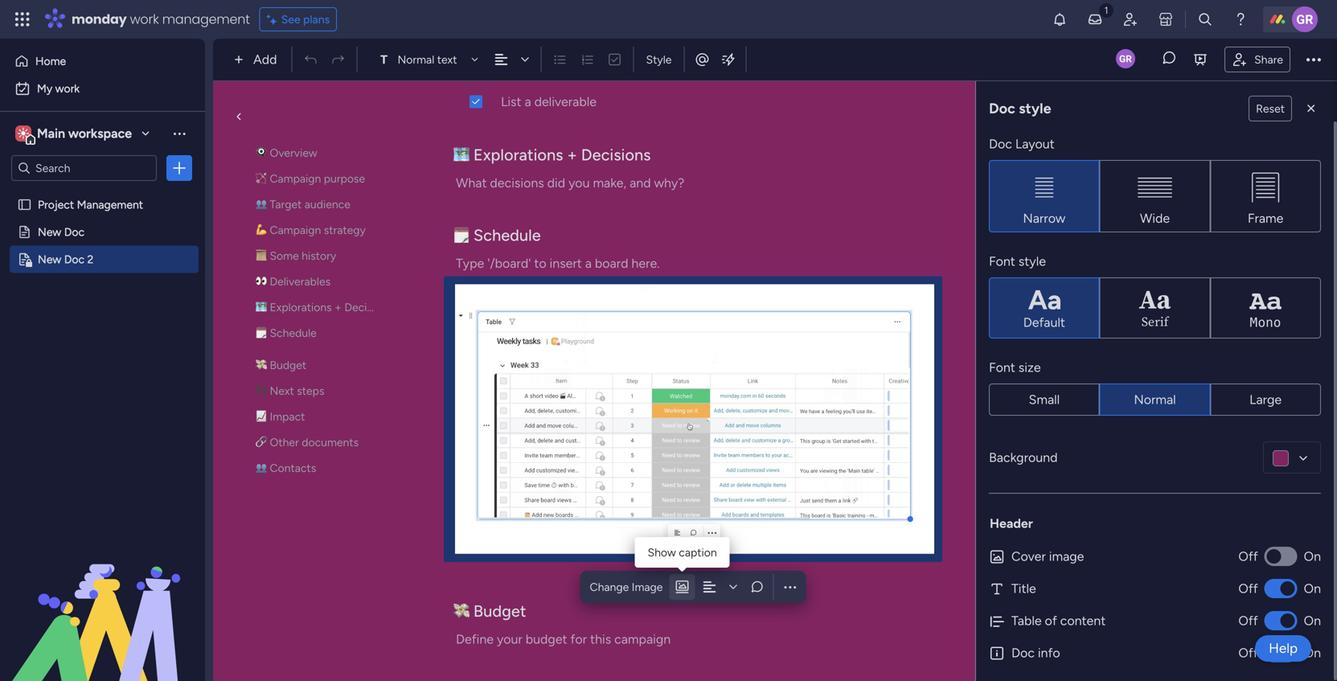 Task type: locate. For each thing, give the bounding box(es) containing it.
1 vertical spatial group
[[989, 384, 1321, 416]]

new for new doc 2
[[38, 253, 61, 266]]

target
[[270, 197, 302, 211]]

project management
[[38, 198, 143, 212]]

1 vertical spatial campaign
[[270, 223, 321, 237]]

add button
[[228, 47, 287, 72]]

style down the narrow
[[1019, 254, 1046, 269]]

0 vertical spatial 👀 deliverables
[[454, 63, 562, 82]]

normal for normal
[[1134, 392, 1176, 407]]

new
[[38, 225, 61, 239], [38, 253, 61, 266]]

add
[[253, 52, 277, 67]]

work
[[130, 10, 159, 28], [55, 82, 80, 95]]

size
[[1019, 360, 1041, 375]]

👁‍🗨 overview
[[256, 146, 317, 160]]

default button
[[989, 277, 1100, 339]]

1 horizontal spatial 👀
[[454, 63, 470, 82]]

0 horizontal spatial work
[[55, 82, 80, 95]]

on
[[1304, 549, 1321, 564], [1304, 581, 1321, 596], [1304, 613, 1321, 629], [1304, 645, 1321, 661]]

main
[[37, 126, 65, 141]]

1 vertical spatial new
[[38, 253, 61, 266]]

campaign
[[270, 172, 321, 185], [270, 223, 321, 237]]

serif
[[1142, 314, 1169, 331]]

normal for normal text
[[398, 53, 435, 66]]

0 vertical spatial font
[[989, 254, 1016, 269]]

steps
[[297, 384, 324, 398]]

1 vertical spatial 🗓 schedule
[[256, 326, 317, 340]]

select product image
[[14, 11, 31, 27]]

work right monday
[[130, 10, 159, 28]]

1 font from the top
[[989, 254, 1016, 269]]

1 vertical spatial 👀
[[256, 275, 267, 288]]

1 horizontal spatial 🗓 schedule
[[454, 226, 541, 245]]

doc up 'doc layout'
[[989, 100, 1016, 117]]

1 vertical spatial 🗺 explorations
[[256, 300, 332, 314]]

workspace options image
[[171, 125, 187, 141]]

0 vertical spatial decisions
[[581, 145, 651, 164]]

1 group from the top
[[989, 160, 1321, 232]]

2 👥 from the top
[[256, 461, 267, 475]]

more actions image
[[782, 579, 798, 595]]

new right public board icon on the top
[[38, 225, 61, 239]]

doc info
[[1012, 645, 1060, 661]]

1 horizontal spatial 💸
[[454, 601, 470, 621]]

1 image
[[1099, 1, 1114, 19]]

normal inside button
[[1134, 392, 1176, 407]]

dynamic values image
[[720, 51, 736, 68]]

1 vertical spatial 👀 deliverables
[[256, 275, 331, 288]]

font left size
[[989, 360, 1016, 375]]

1 off from the top
[[1239, 549, 1258, 564]]

0 vertical spatial campaign
[[270, 172, 321, 185]]

workspace selection element
[[15, 124, 134, 145]]

1 horizontal spatial work
[[130, 10, 159, 28]]

4 off from the top
[[1239, 645, 1258, 661]]

0 horizontal spatial 💸 budget
[[256, 358, 307, 372]]

1 vertical spatial +
[[335, 300, 342, 314]]

normal down the serif on the right
[[1134, 392, 1176, 407]]

group containing small
[[989, 384, 1321, 416]]

1 vertical spatial deliverables
[[270, 275, 331, 288]]

home link
[[10, 48, 195, 74]]

👀 deliverables
[[454, 63, 562, 82], [256, 275, 331, 288]]

+
[[567, 145, 577, 164], [335, 300, 342, 314]]

💸 budget
[[256, 358, 307, 372], [454, 601, 526, 621]]

0 vertical spatial 🗺 explorations + decisions
[[454, 145, 651, 164]]

🗺 explorations
[[454, 145, 563, 164], [256, 300, 332, 314]]

🔗
[[256, 436, 267, 449]]

style
[[646, 53, 672, 66]]

1 campaign from the top
[[270, 172, 321, 185]]

1 vertical spatial work
[[55, 82, 80, 95]]

help image
[[1233, 11, 1249, 27]]

0 vertical spatial deliverables
[[474, 63, 562, 82]]

mention image
[[694, 51, 711, 67]]

0 vertical spatial 🗺 explorations
[[454, 145, 563, 164]]

3 off from the top
[[1239, 613, 1258, 629]]

normal
[[398, 53, 435, 66], [1134, 392, 1176, 407]]

2 on from the top
[[1304, 581, 1321, 596]]

group
[[989, 160, 1321, 232], [989, 384, 1321, 416]]

mono
[[1251, 315, 1282, 330]]

0 vertical spatial group
[[989, 160, 1321, 232]]

0 vertical spatial 💸 budget
[[256, 358, 307, 372]]

group containing narrow
[[989, 160, 1321, 232]]

new right "private board" image at left top
[[38, 253, 61, 266]]

workspace image
[[18, 125, 29, 142]]

share button
[[1225, 46, 1291, 72]]

doc for doc style
[[989, 100, 1016, 117]]

🔗 other documents
[[256, 436, 359, 449]]

1 vertical spatial decisions
[[344, 300, 393, 314]]

1 vertical spatial 👥
[[256, 461, 267, 475]]

off
[[1239, 549, 1258, 564], [1239, 581, 1258, 596], [1239, 613, 1258, 629], [1239, 645, 1258, 661]]

home
[[35, 54, 66, 68]]

group for font size
[[989, 384, 1321, 416]]

0 vertical spatial style
[[1019, 100, 1052, 117]]

work right my
[[55, 82, 80, 95]]

🗓 schedule
[[454, 226, 541, 245], [256, 326, 317, 340]]

show
[[648, 546, 676, 559]]

1 vertical spatial 💸
[[454, 601, 470, 621]]

1 vertical spatial normal
[[1134, 392, 1176, 407]]

👥 for 👥 contacts
[[256, 461, 267, 475]]

deliverables right text
[[474, 63, 562, 82]]

0 horizontal spatial 👀
[[256, 275, 267, 288]]

normal text
[[398, 53, 457, 66]]

0 vertical spatial +
[[567, 145, 577, 164]]

1 horizontal spatial 🗺 explorations + decisions
[[454, 145, 651, 164]]

monday marketplace image
[[1158, 11, 1174, 27]]

style
[[1019, 100, 1052, 117], [1019, 254, 1046, 269]]

1 vertical spatial 🗺 explorations + decisions
[[256, 300, 393, 314]]

campaign down overview
[[270, 172, 321, 185]]

📈 impact
[[256, 410, 305, 423]]

0 horizontal spatial 💸
[[256, 358, 267, 372]]

small button
[[989, 384, 1100, 416]]

2 group from the top
[[989, 384, 1321, 416]]

campaign up 📜 some history
[[270, 223, 321, 237]]

off for image
[[1239, 549, 1258, 564]]

style button
[[639, 46, 679, 73]]

1 horizontal spatial normal
[[1134, 392, 1176, 407]]

2 font from the top
[[989, 360, 1016, 375]]

deliverables
[[474, 63, 562, 82], [270, 275, 331, 288]]

1 👥 from the top
[[256, 197, 267, 211]]

my work option
[[10, 76, 195, 101]]

option
[[0, 190, 205, 193]]

next
[[270, 384, 294, 398]]

font
[[989, 254, 1016, 269], [989, 360, 1016, 375]]

👥 down 🔗
[[256, 461, 267, 475]]

0 vertical spatial normal
[[398, 53, 435, 66]]

cover image
[[1012, 549, 1084, 564]]

0 horizontal spatial deliverables
[[270, 275, 331, 288]]

other
[[270, 436, 299, 449]]

0 horizontal spatial +
[[335, 300, 342, 314]]

1 horizontal spatial decisions
[[581, 145, 651, 164]]

narrow button
[[989, 160, 1100, 232]]

0 vertical spatial new
[[38, 225, 61, 239]]

1 horizontal spatial +
[[567, 145, 577, 164]]

🗺 explorations + decisions
[[454, 145, 651, 164], [256, 300, 393, 314]]

update feed image
[[1087, 11, 1103, 27]]

frame
[[1248, 211, 1284, 226]]

1 horizontal spatial 💸 budget
[[454, 601, 526, 621]]

new for new doc
[[38, 225, 61, 239]]

my work link
[[10, 76, 195, 101]]

👥 left target at the top of page
[[256, 197, 267, 211]]

0 vertical spatial 👀
[[454, 63, 470, 82]]

1 new from the top
[[38, 225, 61, 239]]

lottie animation image
[[0, 519, 205, 681]]

0 vertical spatial budget
[[270, 358, 307, 372]]

doc left info
[[1012, 645, 1035, 661]]

image
[[632, 580, 663, 594]]

📈
[[256, 410, 267, 423]]

0 horizontal spatial normal
[[398, 53, 435, 66]]

4 on from the top
[[1304, 645, 1321, 661]]

1 horizontal spatial 👀 deliverables
[[454, 63, 562, 82]]

v2 ellipsis image
[[1307, 49, 1321, 70]]

wide button
[[1100, 160, 1211, 232]]

0 horizontal spatial 🗺 explorations
[[256, 300, 332, 314]]

2 new from the top
[[38, 253, 61, 266]]

Search in workspace field
[[34, 159, 134, 177]]

see plans button
[[260, 7, 337, 31]]

0 horizontal spatial 👀 deliverables
[[256, 275, 331, 288]]

0 horizontal spatial decisions
[[344, 300, 393, 314]]

2 campaign from the top
[[270, 223, 321, 237]]

work inside my work option
[[55, 82, 80, 95]]

button padding image
[[1304, 101, 1320, 117]]

private board image
[[17, 252, 32, 267]]

👀
[[454, 63, 470, 82], [256, 275, 267, 288]]

doc
[[989, 100, 1016, 117], [989, 136, 1013, 152], [64, 225, 84, 239], [64, 253, 84, 266], [1012, 645, 1035, 661]]

decisions
[[581, 145, 651, 164], [344, 300, 393, 314]]

doc style
[[989, 100, 1052, 117]]

default
[[1024, 315, 1066, 330]]

work for my
[[55, 82, 80, 95]]

workspace image
[[15, 125, 31, 142]]

1 vertical spatial budget
[[474, 601, 526, 621]]

main workspace button
[[11, 120, 157, 147]]

3 on from the top
[[1304, 613, 1321, 629]]

0 horizontal spatial 🗓 schedule
[[256, 326, 317, 340]]

home option
[[10, 48, 195, 74]]

doc left layout
[[989, 136, 1013, 152]]

contacts
[[270, 461, 316, 475]]

1 on from the top
[[1304, 549, 1321, 564]]

show caption image
[[674, 579, 690, 595]]

list box containing project management
[[0, 188, 205, 490]]

0 vertical spatial 👥
[[256, 197, 267, 211]]

font up the default button on the top of page
[[989, 254, 1016, 269]]

style up layout
[[1019, 100, 1052, 117]]

0 vertical spatial work
[[130, 10, 159, 28]]

📜 some history
[[256, 249, 336, 263]]

plans
[[303, 12, 330, 26]]

normal left text
[[398, 53, 435, 66]]

1 vertical spatial font
[[989, 360, 1016, 375]]

deliverables down 📜 some history
[[270, 275, 331, 288]]

list box
[[0, 188, 205, 490]]

notifications image
[[1052, 11, 1068, 27]]

1 vertical spatial style
[[1019, 254, 1046, 269]]



Task type: describe. For each thing, give the bounding box(es) containing it.
serif group
[[989, 277, 1321, 339]]

some
[[270, 249, 299, 263]]

my
[[37, 82, 52, 95]]

info
[[1038, 645, 1060, 661]]

purpose
[[324, 172, 365, 185]]

main workspace
[[37, 126, 132, 141]]

group for doc layout
[[989, 160, 1321, 232]]

2
[[87, 253, 94, 266]]

reset
[[1256, 102, 1285, 115]]

0 vertical spatial 💸
[[256, 358, 267, 372]]

off for of
[[1239, 613, 1258, 629]]

documents
[[302, 436, 359, 449]]

invite members image
[[1123, 11, 1139, 27]]

reset button
[[1249, 96, 1292, 121]]

👥 for 👥 target audience
[[256, 197, 267, 211]]

help button
[[1256, 635, 1312, 662]]

lottie animation element
[[0, 519, 205, 681]]

wide
[[1140, 211, 1170, 226]]

greg robinson image
[[1292, 6, 1318, 32]]

layout
[[1016, 136, 1055, 152]]

👥 contacts
[[256, 461, 316, 475]]

table
[[1012, 613, 1042, 629]]

mono button
[[1211, 277, 1321, 339]]

👁‍🗨
[[256, 146, 267, 160]]

font for font style
[[989, 254, 1016, 269]]

search everything image
[[1198, 11, 1214, 27]]

background
[[989, 450, 1058, 465]]

change
[[590, 580, 629, 594]]

history
[[302, 249, 336, 263]]

1 horizontal spatial deliverables
[[474, 63, 562, 82]]

frame button
[[1211, 160, 1321, 232]]

doc left 2
[[64, 253, 84, 266]]

impact
[[270, 410, 305, 423]]

strategy
[[324, 223, 366, 237]]

on for image
[[1304, 549, 1321, 564]]

my work
[[37, 82, 80, 95]]

narrow
[[1023, 211, 1066, 226]]

doc up new doc 2
[[64, 225, 84, 239]]

help
[[1269, 640, 1298, 657]]

2 off from the top
[[1239, 581, 1258, 596]]

font size
[[989, 360, 1041, 375]]

off for info
[[1239, 645, 1258, 661]]

font for font size
[[989, 360, 1016, 375]]

overview
[[270, 146, 317, 160]]

1 horizontal spatial budget
[[474, 601, 526, 621]]

on for of
[[1304, 613, 1321, 629]]

👣 next steps
[[256, 384, 324, 398]]

board activity image
[[1116, 49, 1136, 68]]

of
[[1045, 613, 1057, 629]]

👣
[[256, 384, 267, 398]]

workspace
[[68, 126, 132, 141]]

work for monday
[[130, 10, 159, 28]]

change image button
[[583, 574, 669, 600]]

table of content
[[1012, 613, 1106, 629]]

serif button
[[1100, 277, 1211, 339]]

style for font style
[[1019, 254, 1046, 269]]

audience
[[305, 197, 351, 211]]

💪
[[256, 223, 267, 237]]

share
[[1255, 52, 1284, 66]]

📜
[[256, 249, 267, 263]]

options image
[[171, 160, 187, 176]]

💪 campaign strategy
[[256, 223, 366, 237]]

1 horizontal spatial 🗺 explorations
[[454, 145, 563, 164]]

cover
[[1012, 549, 1046, 564]]

public board image
[[17, 224, 32, 240]]

see
[[281, 12, 300, 26]]

project
[[38, 198, 74, 212]]

0 horizontal spatial 🗺 explorations + decisions
[[256, 300, 393, 314]]

campaign for strategy
[[270, 223, 321, 237]]

campaign for purpose
[[270, 172, 321, 185]]

0 horizontal spatial budget
[[270, 358, 307, 372]]

style for doc style
[[1019, 100, 1052, 117]]

🏹
[[256, 172, 267, 185]]

on for info
[[1304, 645, 1321, 661]]

management
[[162, 10, 250, 28]]

small
[[1029, 392, 1060, 407]]

0 vertical spatial 🗓 schedule
[[454, 226, 541, 245]]

new doc
[[38, 225, 84, 239]]

caption
[[679, 546, 717, 559]]

monday
[[72, 10, 127, 28]]

normal button
[[1100, 384, 1211, 416]]

large button
[[1211, 384, 1321, 416]]

new doc 2
[[38, 253, 94, 266]]

👥 target audience
[[256, 197, 351, 211]]

doc layout
[[989, 136, 1055, 152]]

management
[[77, 198, 143, 212]]

font style
[[989, 254, 1046, 269]]

show caption
[[648, 546, 717, 559]]

monday work management
[[72, 10, 250, 28]]

see plans
[[281, 12, 330, 26]]

doc for doc info
[[1012, 645, 1035, 661]]

content
[[1061, 613, 1106, 629]]

doc for doc layout
[[989, 136, 1013, 152]]

🏹 campaign purpose
[[256, 172, 365, 185]]

image
[[1049, 549, 1084, 564]]

title
[[1012, 581, 1037, 596]]

large
[[1250, 392, 1282, 407]]

text
[[437, 53, 457, 66]]

change image
[[590, 580, 663, 594]]

public board image
[[17, 197, 32, 212]]

1 vertical spatial 💸 budget
[[454, 601, 526, 621]]



Task type: vqa. For each thing, say whether or not it's contained in the screenshot.
Doc info
yes



